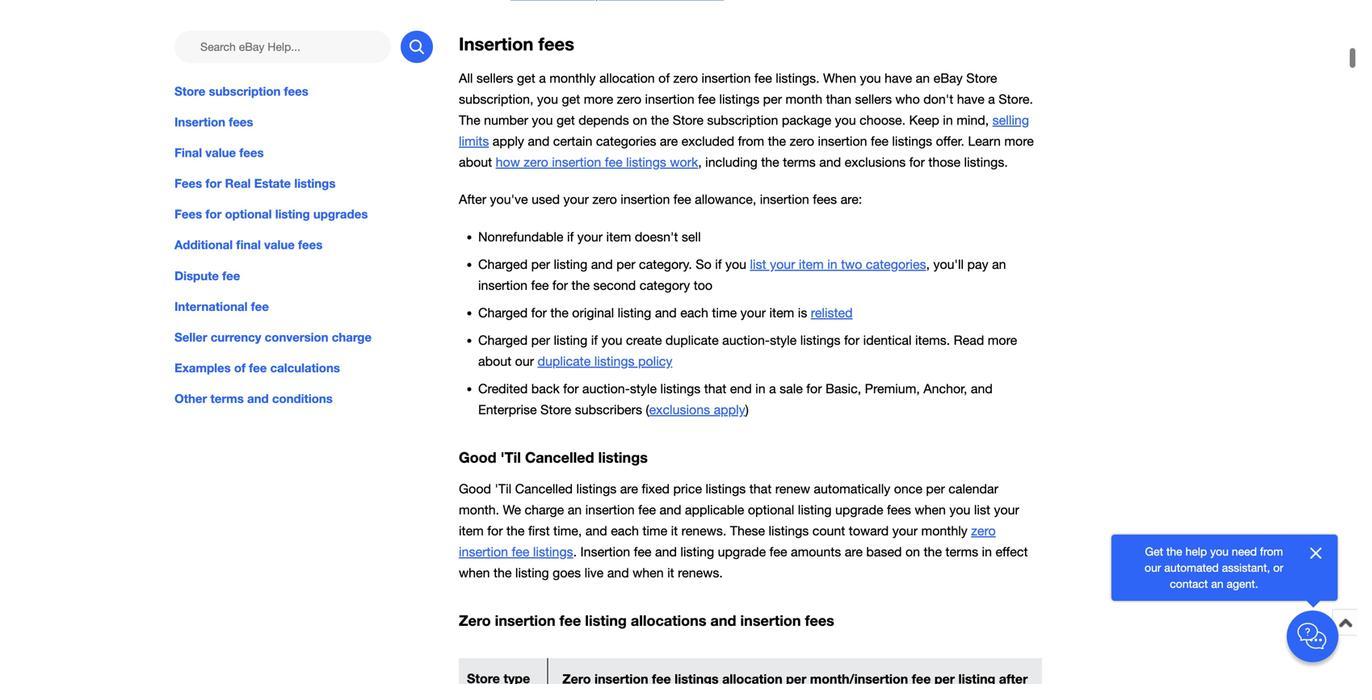 Task type: vqa. For each thing, say whether or not it's contained in the screenshot.
work
yes



Task type: locate. For each thing, give the bounding box(es) containing it.
0 vertical spatial it
[[671, 523, 678, 538]]

depends
[[579, 113, 629, 128]]

fee inside good 'til cancelled listings are fixed price listings that renew automatically once per calendar month. we charge an insertion fee and applicable optional listing upgrade fees when you list your item for the first time, and each time it renews. these listings count toward your monthly
[[638, 502, 656, 517]]

of
[[658, 71, 670, 85], [234, 361, 246, 375]]

style up (
[[630, 381, 657, 396]]

insertion inside good 'til cancelled listings are fixed price listings that renew automatically once per calendar month. we charge an insertion fee and applicable optional listing upgrade fees when you list your item for the first time, and each time it renews. these listings count toward your monthly
[[585, 502, 635, 517]]

0 vertical spatial of
[[658, 71, 670, 85]]

how
[[496, 155, 520, 170]]

renews. down applicable
[[681, 523, 726, 538]]

offer.
[[936, 134, 964, 149]]

zero inside zero insertion fee listings
[[971, 523, 996, 538]]

are inside . insertion fee and listing upgrade fee amounts are based on the terms in effect when the listing goes live and when it renews.
[[845, 544, 863, 559]]

store
[[966, 71, 997, 85], [174, 84, 205, 99], [673, 113, 703, 128], [540, 402, 571, 417]]

the inside "apply and certain categories are excluded from the zero insertion fee listings offer. learn more about"
[[768, 134, 786, 149]]

good inside good 'til cancelled listings are fixed price listings that renew automatically once per calendar month. we charge an insertion fee and applicable optional listing upgrade fees when you list your item for the first time, and each time it renews. these listings count toward your monthly
[[459, 481, 491, 496]]

exclusions down 'choose.'
[[845, 155, 906, 170]]

1 horizontal spatial are
[[660, 134, 678, 149]]

duplicate inside charged per listing if you create duplicate auction-style listings for identical items. read more about our
[[665, 333, 719, 348]]

an
[[916, 71, 930, 85], [992, 257, 1006, 272], [568, 502, 582, 517], [1211, 577, 1223, 590]]

0 horizontal spatial on
[[633, 113, 647, 128]]

0 horizontal spatial duplicate
[[538, 354, 591, 369]]

listings inside "credited back for auction-style listings that end in a sale for basic, premium, anchor, and enterprise store subscribers ("
[[660, 381, 701, 396]]

you right when
[[860, 71, 881, 85]]

0 vertical spatial are
[[660, 134, 678, 149]]

when up 'zero insertion fee listing allocations and insertion fees'
[[633, 566, 664, 580]]

for down 'relisted' link
[[844, 333, 860, 348]]

2 vertical spatial charged
[[478, 333, 528, 348]]

insertion up "live"
[[585, 502, 635, 517]]

1 horizontal spatial sellers
[[855, 92, 892, 107]]

fees up additional
[[174, 207, 202, 221]]

listing
[[275, 207, 310, 221], [554, 257, 587, 272], [618, 305, 651, 320], [554, 333, 587, 348], [798, 502, 832, 517], [680, 544, 714, 559], [515, 566, 549, 580], [585, 612, 627, 629]]

charge right conversion
[[332, 330, 372, 344]]

0 vertical spatial charged
[[478, 257, 528, 272]]

per left month
[[763, 92, 782, 107]]

0 horizontal spatial from
[[738, 134, 764, 149]]

renews. inside good 'til cancelled listings are fixed price listings that renew automatically once per calendar month. we charge an insertion fee and applicable optional listing upgrade fees when you list your item for the first time, and each time it renews. these listings count toward your monthly
[[681, 523, 726, 538]]

1 horizontal spatial time
[[712, 305, 737, 320]]

charged for charged per listing if you create duplicate auction-style listings for identical items. read more about our
[[478, 333, 528, 348]]

2 horizontal spatial are
[[845, 544, 863, 559]]

duplicate
[[665, 333, 719, 348], [538, 354, 591, 369]]

the
[[651, 113, 669, 128], [768, 134, 786, 149], [761, 155, 779, 170], [572, 278, 590, 293], [550, 305, 569, 320], [506, 523, 525, 538], [924, 544, 942, 559], [1166, 545, 1182, 558], [493, 566, 512, 580]]

1 vertical spatial of
[[234, 361, 246, 375]]

1 vertical spatial each
[[611, 523, 639, 538]]

fees inside "link"
[[239, 145, 264, 160]]

listings up exclusions apply 'link'
[[660, 381, 701, 396]]

the
[[459, 113, 480, 128]]

subscription,
[[459, 92, 533, 107]]

3 charged from the top
[[478, 333, 528, 348]]

1 vertical spatial terms
[[210, 391, 244, 406]]

0 horizontal spatial monthly
[[549, 71, 596, 85]]

about inside "apply and certain categories are excluded from the zero insertion fee listings offer. learn more about"
[[459, 155, 492, 170]]

listings down create
[[594, 354, 635, 369]]

in inside all sellers get a monthly allocation of zero insertion fee listings. when you have an ebay store subscription, you get more zero insertion fee listings per month than sellers who don't have a store. the number you get depends on the store subscription package you choose. keep in mind,
[[943, 113, 953, 128]]

of down currency
[[234, 361, 246, 375]]

0 horizontal spatial listings.
[[776, 71, 819, 85]]

listings up fixed
[[598, 449, 648, 466]]

time down too
[[712, 305, 737, 320]]

0 horizontal spatial apply
[[493, 134, 524, 149]]

2 horizontal spatial when
[[915, 502, 946, 517]]

the inside , you'll pay an insertion fee for the second category too
[[572, 278, 590, 293]]

store right the ebay
[[966, 71, 997, 85]]

1 vertical spatial cancelled
[[515, 481, 573, 496]]

examples of fee calculations
[[174, 361, 340, 375]]

that inside good 'til cancelled listings are fixed price listings that renew automatically once per calendar month. we charge an insertion fee and applicable optional listing upgrade fees when you list your item for the first time, and each time it renews. these listings count toward your monthly
[[749, 481, 772, 496]]

1 horizontal spatial exclusions
[[845, 155, 906, 170]]

1 fees from the top
[[174, 176, 202, 191]]

fee inside "apply and certain categories are excluded from the zero insertion fee listings offer. learn more about"
[[871, 134, 888, 149]]

1 vertical spatial on
[[905, 544, 920, 559]]

value inside additional final value fees link
[[264, 238, 295, 252]]

have up who
[[885, 71, 912, 85]]

if right so
[[715, 257, 722, 272]]

an up "time,"
[[568, 502, 582, 517]]

0 horizontal spatial of
[[234, 361, 246, 375]]

1 vertical spatial ,
[[926, 257, 930, 272]]

0 horizontal spatial a
[[539, 71, 546, 85]]

each right "time,"
[[611, 523, 639, 538]]

0 vertical spatial listings.
[[776, 71, 819, 85]]

subscription up "apply and certain categories are excluded from the zero insertion fee listings offer. learn more about" in the top of the page
[[707, 113, 778, 128]]

2 fees from the top
[[174, 207, 202, 221]]

0 vertical spatial subscription
[[209, 84, 281, 99]]

auction- up end
[[722, 333, 770, 348]]

1 horizontal spatial our
[[1145, 561, 1161, 574]]

in inside "credited back for auction-style listings that end in a sale for basic, premium, anchor, and enterprise store subscribers ("
[[755, 381, 765, 396]]

fees inside good 'til cancelled listings are fixed price listings that renew automatically once per calendar month. we charge an insertion fee and applicable optional listing upgrade fees when you list your item for the first time, and each time it renews. these listings count toward your monthly
[[887, 502, 911, 517]]

more for charged per listing if you create duplicate auction-style listings for identical items. read more about our
[[988, 333, 1017, 348]]

real
[[225, 176, 251, 191]]

for inside charged per listing if you create duplicate auction-style listings for identical items. read more about our
[[844, 333, 860, 348]]

1 horizontal spatial value
[[264, 238, 295, 252]]

back
[[531, 381, 560, 396]]

an right pay
[[992, 257, 1006, 272]]

that left renew
[[749, 481, 772, 496]]

you've
[[490, 192, 528, 207]]

'til up we
[[495, 481, 511, 496]]

package
[[782, 113, 831, 128]]

0 horizontal spatial each
[[611, 523, 639, 538]]

monthly inside all sellers get a monthly allocation of zero insertion fee listings. when you have an ebay store subscription, you get more zero insertion fee listings per month than sellers who don't have a store. the number you get depends on the store subscription package you choose. keep in mind,
[[549, 71, 596, 85]]

terms inside . insertion fee and listing upgrade fee amounts are based on the terms in effect when the listing goes live and when it renews.
[[945, 544, 978, 559]]

insertion up "live"
[[580, 544, 630, 559]]

insertion fees up subscription,
[[459, 33, 574, 54]]

if up 'duplicate listings policy' link
[[591, 333, 598, 348]]

1 vertical spatial it
[[667, 566, 674, 580]]

1 horizontal spatial insertion
[[459, 33, 533, 54]]

)
[[745, 402, 749, 417]]

,
[[698, 155, 702, 170], [926, 257, 930, 272]]

your up based
[[892, 523, 918, 538]]

are up work
[[660, 134, 678, 149]]

0 vertical spatial exclusions
[[845, 155, 906, 170]]

1 vertical spatial get
[[562, 92, 580, 107]]

nonrefundable if your item doesn't sell
[[478, 229, 701, 244]]

'til
[[501, 449, 521, 466], [495, 481, 511, 496]]

an left the ebay
[[916, 71, 930, 85]]

2 charged from the top
[[478, 305, 528, 320]]

0 vertical spatial time
[[712, 305, 737, 320]]

good for good 'til cancelled listings
[[459, 449, 496, 466]]

1 vertical spatial more
[[1004, 134, 1034, 149]]

get up "depends" at the top left of the page
[[562, 92, 580, 107]]

our inside the get the help you need from our automated assistant, or contact an agent.
[[1145, 561, 1161, 574]]

insertion fees link
[[174, 113, 433, 131]]

on inside all sellers get a monthly allocation of zero insertion fee listings. when you have an ebay store subscription, you get more zero insertion fee listings per month than sellers who don't have a store. the number you get depends on the store subscription package you choose. keep in mind,
[[633, 113, 647, 128]]

1 horizontal spatial monthly
[[921, 523, 968, 538]]

in left the effect
[[982, 544, 992, 559]]

zero insertion fee listings
[[459, 523, 996, 559]]

subscription
[[209, 84, 281, 99], [707, 113, 778, 128]]

you
[[860, 71, 881, 85], [537, 92, 558, 107], [532, 113, 553, 128], [835, 113, 856, 128], [725, 257, 746, 272], [601, 333, 622, 348], [949, 502, 970, 517], [1210, 545, 1229, 558]]

1 vertical spatial list
[[974, 502, 990, 517]]

Search eBay Help... text field
[[174, 31, 391, 63]]

0 vertical spatial more
[[584, 92, 613, 107]]

fee
[[754, 71, 772, 85], [698, 92, 716, 107], [871, 134, 888, 149], [605, 155, 623, 170], [673, 192, 691, 207], [222, 268, 240, 283], [531, 278, 549, 293], [251, 299, 269, 314], [249, 361, 267, 375], [638, 502, 656, 517], [512, 544, 529, 559], [634, 544, 651, 559], [769, 544, 787, 559], [559, 612, 581, 629]]

in up offer.
[[943, 113, 953, 128]]

estate
[[254, 176, 291, 191]]

apply inside "apply and certain categories are excluded from the zero insertion fee listings offer. learn more about"
[[493, 134, 524, 149]]

0 vertical spatial our
[[515, 354, 534, 369]]

1 vertical spatial if
[[715, 257, 722, 272]]

1 vertical spatial value
[[264, 238, 295, 252]]

good for good 'til cancelled listings are fixed price listings that renew automatically once per calendar month. we charge an insertion fee and applicable optional listing upgrade fees when you list your item for the first time, and each time it renews. these listings count toward your monthly
[[459, 481, 491, 496]]

auction- inside "credited back for auction-style listings that end in a sale for basic, premium, anchor, and enterprise store subscribers ("
[[582, 381, 630, 396]]

value right the final
[[264, 238, 295, 252]]

cancelled inside good 'til cancelled listings are fixed price listings that renew automatically once per calendar month. we charge an insertion fee and applicable optional listing upgrade fees when you list your item for the first time, and each time it renews. these listings count toward your monthly
[[515, 481, 573, 496]]

1 horizontal spatial when
[[633, 566, 664, 580]]

listing down original on the left top of the page
[[554, 333, 587, 348]]

how zero insertion fee listings work link
[[496, 155, 698, 170]]

after
[[459, 192, 486, 207]]

are inside "apply and certain categories are excluded from the zero insertion fee listings offer. learn more about"
[[660, 134, 678, 149]]

sellers up subscription,
[[477, 71, 513, 85]]

are:
[[841, 192, 862, 207]]

0 horizontal spatial that
[[704, 381, 726, 396]]

1 vertical spatial categories
[[866, 257, 926, 272]]

it up allocations
[[667, 566, 674, 580]]

you inside the get the help you need from our automated assistant, or contact an agent.
[[1210, 545, 1229, 558]]

for right back
[[563, 381, 579, 396]]

additional final value fees link
[[174, 236, 433, 254]]

insertion down allocation
[[645, 92, 694, 107]]

certain
[[553, 134, 592, 149]]

listings up selling limits
[[719, 92, 759, 107]]

2 vertical spatial terms
[[945, 544, 978, 559]]

each inside good 'til cancelled listings are fixed price listings that renew automatically once per calendar month. we charge an insertion fee and applicable optional listing upgrade fees when you list your item for the first time, and each time it renews. these listings count toward your monthly
[[611, 523, 639, 538]]

1 vertical spatial duplicate
[[538, 354, 591, 369]]

insertion inside "apply and certain categories are excluded from the zero insertion fee listings offer. learn more about"
[[818, 134, 867, 149]]

charged inside charged per listing if you create duplicate auction-style listings for identical items. read more about our
[[478, 333, 528, 348]]

exclusions down policy
[[649, 402, 710, 417]]

insertion up final
[[174, 115, 225, 129]]

1 vertical spatial our
[[1145, 561, 1161, 574]]

optional inside good 'til cancelled listings are fixed price listings that renew automatically once per calendar month. we charge an insertion fee and applicable optional listing upgrade fees when you list your item for the first time, and each time it renews. these listings count toward your monthly
[[748, 502, 794, 517]]

conditions
[[272, 391, 333, 406]]

1 horizontal spatial from
[[1260, 545, 1283, 558]]

don't
[[923, 92, 953, 107]]

insertion fees
[[459, 33, 574, 54], [174, 115, 253, 129]]

0 vertical spatial style
[[770, 333, 797, 348]]

1 vertical spatial that
[[749, 481, 772, 496]]

listing down the "fees for real estate listings" link
[[275, 207, 310, 221]]

optional up the final
[[225, 207, 272, 221]]

charged for charged per listing and per category. so if you list your item in two categories
[[478, 257, 528, 272]]

0 vertical spatial that
[[704, 381, 726, 396]]

end
[[730, 381, 752, 396]]

1 horizontal spatial auction-
[[722, 333, 770, 348]]

per right once
[[926, 481, 945, 496]]

if inside charged per listing if you create duplicate auction-style listings for identical items. read more about our
[[591, 333, 598, 348]]

international fee link
[[174, 298, 433, 315]]

a
[[539, 71, 546, 85], [988, 92, 995, 107], [769, 381, 776, 396]]

upgrade inside . insertion fee and listing upgrade fee amounts are based on the terms in effect when the listing goes live and when it renews.
[[718, 544, 766, 559]]

more right read
[[988, 333, 1017, 348]]

that
[[704, 381, 726, 396], [749, 481, 772, 496]]

1 vertical spatial apply
[[714, 402, 745, 417]]

about inside charged per listing if you create duplicate auction-style listings for identical items. read more about our
[[478, 354, 511, 369]]

2 horizontal spatial insertion
[[580, 544, 630, 559]]

0 horizontal spatial sellers
[[477, 71, 513, 85]]

0 vertical spatial duplicate
[[665, 333, 719, 348]]

more inside "apply and certain categories are excluded from the zero insertion fee listings offer. learn more about"
[[1004, 134, 1034, 149]]

cancelled down subscribers
[[525, 449, 594, 466]]

1 good from the top
[[459, 449, 496, 466]]

are for listings
[[620, 481, 638, 496]]

0 vertical spatial monthly
[[549, 71, 596, 85]]

0 vertical spatial about
[[459, 155, 492, 170]]

0 vertical spatial from
[[738, 134, 764, 149]]

1 horizontal spatial categories
[[866, 257, 926, 272]]

listing inside fees for optional listing upgrades link
[[275, 207, 310, 221]]

0 vertical spatial categories
[[596, 134, 656, 149]]

item down "month."
[[459, 523, 484, 538]]

are left fixed
[[620, 481, 638, 496]]

1 vertical spatial about
[[478, 354, 511, 369]]

1 vertical spatial monthly
[[921, 523, 968, 538]]

insertion inside , you'll pay an insertion fee for the second category too
[[478, 278, 527, 293]]

listings up "time,"
[[576, 481, 617, 496]]

fees for fees for optional listing upgrades
[[174, 207, 202, 221]]

terms down package
[[783, 155, 816, 170]]

all
[[459, 71, 473, 85]]

insertion inside zero insertion fee listings
[[459, 544, 508, 559]]

store inside "credited back for auction-style listings that end in a sale for basic, premium, anchor, and enterprise store subscribers ("
[[540, 402, 571, 417]]

0 vertical spatial upgrade
[[835, 502, 883, 517]]

these
[[730, 523, 765, 538]]

of inside all sellers get a monthly allocation of zero insertion fee listings. when you have an ebay store subscription, you get more zero insertion fee listings per month than sellers who don't have a store. the number you get depends on the store subscription package you choose. keep in mind,
[[658, 71, 670, 85]]

insertion right zero
[[495, 612, 555, 629]]

credited
[[478, 381, 528, 396]]

style up sale
[[770, 333, 797, 348]]

zero down allocation
[[617, 92, 641, 107]]

our up back
[[515, 354, 534, 369]]

listing up count
[[798, 502, 832, 517]]

cancelled for good 'til cancelled listings
[[525, 449, 594, 466]]

fees down final
[[174, 176, 202, 191]]

sellers up 'choose.'
[[855, 92, 892, 107]]

1 horizontal spatial if
[[591, 333, 598, 348]]

exclusions
[[845, 155, 906, 170], [649, 402, 710, 417]]

listing down applicable
[[680, 544, 714, 559]]

0 horizontal spatial auction-
[[582, 381, 630, 396]]

categories
[[596, 134, 656, 149], [866, 257, 926, 272]]

0 horizontal spatial upgrade
[[718, 544, 766, 559]]

international fee
[[174, 299, 269, 314]]

you down than
[[835, 113, 856, 128]]

in
[[943, 113, 953, 128], [827, 257, 837, 272], [755, 381, 765, 396], [982, 544, 992, 559]]

listing inside good 'til cancelled listings are fixed price listings that renew automatically once per calendar month. we charge an insertion fee and applicable optional listing upgrade fees when you list your item for the first time, and each time it renews. these listings count toward your monthly
[[798, 502, 832, 517]]

work
[[670, 155, 698, 170]]

'til inside good 'til cancelled listings are fixed price listings that renew automatically once per calendar month. we charge an insertion fee and applicable optional listing upgrade fees when you list your item for the first time, and each time it renews. these listings count toward your monthly
[[495, 481, 511, 496]]

style
[[770, 333, 797, 348], [630, 381, 657, 396]]

each
[[680, 305, 708, 320], [611, 523, 639, 538]]

an inside , you'll pay an insertion fee for the second category too
[[992, 257, 1006, 272]]

time
[[712, 305, 737, 320], [642, 523, 667, 538]]

when down once
[[915, 502, 946, 517]]

dispute fee link
[[174, 267, 433, 285]]

upgrade down automatically on the right
[[835, 502, 883, 517]]

0 vertical spatial cancelled
[[525, 449, 594, 466]]

0 vertical spatial ,
[[698, 155, 702, 170]]

monthly
[[549, 71, 596, 85], [921, 523, 968, 538]]

item inside good 'til cancelled listings are fixed price listings that renew automatically once per calendar month. we charge an insertion fee and applicable optional listing upgrade fees when you list your item for the first time, and each time it renews. these listings count toward your monthly
[[459, 523, 484, 538]]

need
[[1232, 545, 1257, 558]]

0 vertical spatial renews.
[[681, 523, 726, 538]]

listings. down learn
[[964, 155, 1008, 170]]

that inside "credited back for auction-style listings that end in a sale for basic, premium, anchor, and enterprise store subscribers ("
[[704, 381, 726, 396]]

0 horizontal spatial are
[[620, 481, 638, 496]]

listings down 'relisted'
[[800, 333, 840, 348]]

1 horizontal spatial insertion fees
[[459, 33, 574, 54]]

more inside charged per listing if you create duplicate auction-style listings for identical items. read more about our
[[988, 333, 1017, 348]]

zero
[[673, 71, 698, 85], [617, 92, 641, 107], [790, 134, 814, 149], [524, 155, 548, 170], [592, 192, 617, 207], [971, 523, 996, 538]]

store.
[[999, 92, 1033, 107]]

fees for fees for real estate listings
[[174, 176, 202, 191]]

1 horizontal spatial upgrade
[[835, 502, 883, 517]]

store down back
[[540, 402, 571, 417]]

monthly inside good 'til cancelled listings are fixed price listings that renew automatically once per calendar month. we charge an insertion fee and applicable optional listing upgrade fees when you list your item for the first time, and each time it renews. these listings count toward your monthly
[[921, 523, 968, 538]]

a inside "credited back for auction-style listings that end in a sale for basic, premium, anchor, and enterprise store subscribers ("
[[769, 381, 776, 396]]

about down limits
[[459, 155, 492, 170]]

upgrade
[[835, 502, 883, 517], [718, 544, 766, 559]]

1 horizontal spatial optional
[[748, 502, 794, 517]]

about for apply and certain categories are excluded from the zero insertion fee listings offer. learn more about
[[459, 155, 492, 170]]

per
[[763, 92, 782, 107], [531, 257, 550, 272], [616, 257, 635, 272], [531, 333, 550, 348], [926, 481, 945, 496]]

renews.
[[681, 523, 726, 538], [678, 566, 723, 580]]

insertion down package
[[818, 134, 867, 149]]

renews. down zero insertion fee listings link
[[678, 566, 723, 580]]

1 horizontal spatial charge
[[525, 502, 564, 517]]

more
[[584, 92, 613, 107], [1004, 134, 1034, 149], [988, 333, 1017, 348]]

optional
[[225, 207, 272, 221], [748, 502, 794, 517]]

that left end
[[704, 381, 726, 396]]

are inside good 'til cancelled listings are fixed price listings that renew automatically once per calendar month. we charge an insertion fee and applicable optional listing upgrade fees when you list your item for the first time, and each time it renews. these listings count toward your monthly
[[620, 481, 638, 496]]

if right nonrefundable
[[567, 229, 574, 244]]

1 vertical spatial charged
[[478, 305, 528, 320]]

conversion
[[265, 330, 328, 344]]

0 horizontal spatial exclusions
[[649, 402, 710, 417]]

0 horizontal spatial have
[[885, 71, 912, 85]]

list right so
[[750, 257, 766, 272]]

apply down end
[[714, 402, 745, 417]]

listings
[[719, 92, 759, 107], [892, 134, 932, 149], [626, 155, 666, 170], [294, 176, 336, 191], [800, 333, 840, 348], [594, 354, 635, 369], [660, 381, 701, 396], [598, 449, 648, 466], [576, 481, 617, 496], [706, 481, 746, 496], [769, 523, 809, 538], [533, 544, 573, 559]]

if
[[567, 229, 574, 244], [715, 257, 722, 272], [591, 333, 598, 348]]

0 vertical spatial fees
[[174, 176, 202, 191]]

sellers
[[477, 71, 513, 85], [855, 92, 892, 107]]

on
[[633, 113, 647, 128], [905, 544, 920, 559]]

international
[[174, 299, 248, 314]]

other
[[174, 391, 207, 406]]

so
[[696, 257, 711, 272]]

per down nonrefundable
[[531, 257, 550, 272]]

1 horizontal spatial ,
[[926, 257, 930, 272]]

count
[[812, 523, 845, 538]]

insertion
[[701, 71, 751, 85], [645, 92, 694, 107], [818, 134, 867, 149], [552, 155, 601, 170], [621, 192, 670, 207], [760, 192, 809, 207], [478, 278, 527, 293], [585, 502, 635, 517], [459, 544, 508, 559], [495, 612, 555, 629], [740, 612, 801, 629]]

on right "depends" at the top left of the page
[[633, 113, 647, 128]]

terms left the effect
[[945, 544, 978, 559]]

1 horizontal spatial duplicate
[[665, 333, 719, 348]]

apply up 'how'
[[493, 134, 524, 149]]

insertion down . insertion fee and listing upgrade fee amounts are based on the terms in effect when the listing goes live and when it renews.
[[740, 612, 801, 629]]

1 vertical spatial auction-
[[582, 381, 630, 396]]

auction- inside charged per listing if you create duplicate auction-style listings for identical items. read more about our
[[722, 333, 770, 348]]

1 vertical spatial exclusions
[[649, 402, 710, 417]]

0 horizontal spatial value
[[205, 145, 236, 160]]

monthly up "depends" at the top left of the page
[[549, 71, 596, 85]]

more up "depends" at the top left of the page
[[584, 92, 613, 107]]

2 good from the top
[[459, 481, 491, 496]]

listings.
[[776, 71, 819, 85], [964, 155, 1008, 170]]

apply
[[493, 134, 524, 149], [714, 402, 745, 417]]

cancelled for good 'til cancelled listings are fixed price listings that renew automatically once per calendar month. we charge an insertion fee and applicable optional listing upgrade fees when you list your item for the first time, and each time it renews. these listings count toward your monthly
[[515, 481, 573, 496]]

for left real
[[205, 176, 222, 191]]

1 horizontal spatial that
[[749, 481, 772, 496]]

each down too
[[680, 305, 708, 320]]

, down excluded
[[698, 155, 702, 170]]

have up mind,
[[957, 92, 984, 107]]

auction-
[[722, 333, 770, 348], [582, 381, 630, 396]]

more down selling
[[1004, 134, 1034, 149]]

duplicate listings policy link
[[538, 354, 672, 369]]

1 vertical spatial good
[[459, 481, 491, 496]]

monthly down calendar
[[921, 523, 968, 538]]

1 vertical spatial charge
[[525, 502, 564, 517]]

(
[[646, 402, 649, 417]]

our down the "get"
[[1145, 561, 1161, 574]]

1 charged from the top
[[478, 257, 528, 272]]

1 vertical spatial a
[[988, 92, 995, 107]]

1 vertical spatial subscription
[[707, 113, 778, 128]]



Task type: describe. For each thing, give the bounding box(es) containing it.
insertion up selling limits
[[701, 71, 751, 85]]

listings up 'amounts'
[[769, 523, 809, 538]]

zero inside "apply and certain categories are excluded from the zero insertion fee listings offer. learn more about"
[[790, 134, 814, 149]]

is
[[798, 305, 807, 320]]

duplicate listings policy
[[538, 354, 672, 369]]

when inside good 'til cancelled listings are fixed price listings that renew automatically once per calendar month. we charge an insertion fee and applicable optional listing upgrade fees when you list your item for the first time, and each time it renews. these listings count toward your monthly
[[915, 502, 946, 517]]

insertion down certain
[[552, 155, 601, 170]]

when
[[823, 71, 856, 85]]

list inside good 'til cancelled listings are fixed price listings that renew automatically once per calendar month. we charge an insertion fee and applicable optional listing upgrade fees when you list your item for the first time, and each time it renews. these listings count toward your monthly
[[974, 502, 990, 517]]

applicable
[[685, 502, 744, 517]]

listing down nonrefundable if your item doesn't sell
[[554, 257, 587, 272]]

seller currency conversion charge link
[[174, 328, 433, 346]]

toward
[[849, 523, 889, 538]]

selling
[[992, 113, 1029, 128]]

pay
[[967, 257, 988, 272]]

price
[[673, 481, 702, 496]]

your up second
[[577, 229, 603, 244]]

calendar
[[949, 481, 998, 496]]

for up additional
[[205, 207, 222, 221]]

item left two
[[799, 257, 824, 272]]

after you've used your zero insertion fee allowance, insertion fees are:
[[459, 192, 862, 207]]

premium,
[[865, 381, 920, 396]]

insertion up doesn't
[[621, 192, 670, 207]]

store subscription fees link
[[174, 82, 433, 100]]

original
[[572, 305, 614, 320]]

for right sale
[[806, 381, 822, 396]]

per inside good 'til cancelled listings are fixed price listings that renew automatically once per calendar month. we charge an insertion fee and applicable optional listing upgrade fees when you list your item for the first time, and each time it renews. these listings count toward your monthly
[[926, 481, 945, 496]]

listings down "final value fees" "link"
[[294, 176, 336, 191]]

exclusions apply )
[[649, 402, 749, 417]]

goes
[[553, 566, 581, 580]]

all sellers get a monthly allocation of zero insertion fee listings. when you have an ebay store subscription, you get more zero insertion fee listings per month than sellers who don't have a store. the number you get depends on the store subscription package you choose. keep in mind,
[[459, 71, 1033, 128]]

our inside charged per listing if you create duplicate auction-style listings for identical items. read more about our
[[515, 354, 534, 369]]

sale
[[780, 381, 803, 396]]

listings up applicable
[[706, 481, 746, 496]]

the inside the get the help you need from our automated assistant, or contact an agent.
[[1166, 545, 1182, 558]]

your down calendar
[[994, 502, 1019, 517]]

time inside good 'til cancelled listings are fixed price listings that renew automatically once per calendar month. we charge an insertion fee and applicable optional listing upgrade fees when you list your item for the first time, and each time it renews. these listings count toward your monthly
[[642, 523, 667, 538]]

more for apply and certain categories are excluded from the zero insertion fee listings offer. learn more about
[[1004, 134, 1034, 149]]

time,
[[553, 523, 582, 538]]

zero
[[459, 612, 491, 629]]

get the help you need from our automated assistant, or contact an agent. tooltip
[[1137, 544, 1291, 592]]

charged per listing if you create duplicate auction-style listings for identical items. read more about our
[[478, 333, 1017, 369]]

automated
[[1164, 561, 1219, 574]]

insertion down how zero insertion fee listings work , including the terms and exclusions for those listings.
[[760, 192, 809, 207]]

2 horizontal spatial a
[[988, 92, 995, 107]]

the inside good 'til cancelled listings are fixed price listings that renew automatically once per calendar month. we charge an insertion fee and applicable optional listing upgrade fees when you list your item for the first time, and each time it renews. these listings count toward your monthly
[[506, 523, 525, 538]]

you inside charged per listing if you create duplicate auction-style listings for identical items. read more about our
[[601, 333, 622, 348]]

basic,
[[826, 381, 861, 396]]

used
[[532, 192, 560, 207]]

your left two
[[770, 257, 795, 272]]

allocations
[[631, 612, 706, 629]]

fees for optional listing upgrades link
[[174, 205, 433, 223]]

relisted
[[811, 305, 853, 320]]

once
[[894, 481, 922, 496]]

, inside , you'll pay an insertion fee for the second category too
[[926, 257, 930, 272]]

fees for real estate listings link
[[174, 175, 433, 192]]

item left doesn't
[[606, 229, 631, 244]]

'til for good 'til cancelled listings
[[501, 449, 521, 466]]

listings inside "apply and certain categories are excluded from the zero insertion fee listings offer. learn more about"
[[892, 134, 932, 149]]

learn
[[968, 134, 1001, 149]]

the inside all sellers get a monthly allocation of zero insertion fee listings. when you have an ebay store subscription, you get more zero insertion fee listings per month than sellers who don't have a store. the number you get depends on the store subscription package you choose. keep in mind,
[[651, 113, 669, 128]]

list your item in two categories link
[[750, 257, 926, 272]]

0 horizontal spatial ,
[[698, 155, 702, 170]]

zero right allocation
[[673, 71, 698, 85]]

fixed
[[642, 481, 670, 496]]

0 vertical spatial get
[[517, 71, 535, 85]]

for left those at the top of page
[[909, 155, 925, 170]]

an inside good 'til cancelled listings are fixed price listings that renew automatically once per calendar month. we charge an insertion fee and applicable optional listing upgrade fees when you list your item for the first time, and each time it renews. these listings count toward your monthly
[[568, 502, 582, 517]]

store up final
[[174, 84, 205, 99]]

limits
[[459, 134, 489, 149]]

about for charged per listing if you create duplicate auction-style listings for identical items. read more about our
[[478, 354, 511, 369]]

charge inside good 'til cancelled listings are fixed price listings that renew automatically once per calendar month. we charge an insertion fee and applicable optional listing upgrade fees when you list your item for the first time, and each time it renews. these listings count toward your monthly
[[525, 502, 564, 517]]

those
[[928, 155, 960, 170]]

anchor,
[[923, 381, 967, 396]]

credited back for auction-style listings that end in a sale for basic, premium, anchor, and enterprise store subscribers (
[[478, 381, 993, 417]]

subscribers
[[575, 402, 642, 417]]

listing inside charged per listing if you create duplicate auction-style listings for identical items. read more about our
[[554, 333, 587, 348]]

1 horizontal spatial have
[[957, 92, 984, 107]]

it inside good 'til cancelled listings are fixed price listings that renew automatically once per calendar month. we charge an insertion fee and applicable optional listing upgrade fees when you list your item for the first time, and each time it renews. these listings count toward your monthly
[[671, 523, 678, 538]]

listings inside zero insertion fee listings
[[533, 544, 573, 559]]

zero down how zero insertion fee listings work link
[[592, 192, 617, 207]]

month
[[786, 92, 822, 107]]

'til for good 'til cancelled listings are fixed price listings that renew automatically once per calendar month. we charge an insertion fee and applicable optional listing upgrade fees when you list your item for the first time, and each time it renews. these listings count toward your monthly
[[495, 481, 511, 496]]

listings inside all sellers get a monthly allocation of zero insertion fee listings. when you have an ebay store subscription, you get more zero insertion fee listings per month than sellers who don't have a store. the number you get depends on the store subscription package you choose. keep in mind,
[[719, 92, 759, 107]]

and inside "apply and certain categories are excluded from the zero insertion fee listings offer. learn more about"
[[528, 134, 550, 149]]

policy
[[638, 354, 672, 369]]

month.
[[459, 502, 499, 517]]

based
[[866, 544, 902, 559]]

store up excluded
[[673, 113, 703, 128]]

0 horizontal spatial insertion
[[174, 115, 225, 129]]

good 'til cancelled listings
[[459, 449, 648, 466]]

an inside all sellers get a monthly allocation of zero insertion fee listings. when you have an ebay store subscription, you get more zero insertion fee listings per month than sellers who don't have a store. the number you get depends on the store subscription package you choose. keep in mind,
[[916, 71, 930, 85]]

number
[[484, 113, 528, 128]]

choose.
[[860, 113, 906, 128]]

upgrades
[[313, 207, 368, 221]]

, you'll pay an insertion fee for the second category too
[[478, 257, 1006, 293]]

selling limits link
[[459, 113, 1029, 149]]

2 horizontal spatial if
[[715, 257, 722, 272]]

upgrade inside good 'til cancelled listings are fixed price listings that renew automatically once per calendar month. we charge an insertion fee and applicable optional listing upgrade fees when you list your item for the first time, and each time it renews. these listings count toward your monthly
[[835, 502, 883, 517]]

from inside "apply and certain categories are excluded from the zero insertion fee listings offer. learn more about"
[[738, 134, 764, 149]]

renews. inside . insertion fee and listing upgrade fee amounts are based on the terms in effect when the listing goes live and when it renews.
[[678, 566, 723, 580]]

seller
[[174, 330, 207, 344]]

your up charged per listing if you create duplicate auction-style listings for identical items. read more about our
[[740, 305, 766, 320]]

style inside charged per listing if you create duplicate auction-style listings for identical items. read more about our
[[770, 333, 797, 348]]

allocation
[[599, 71, 655, 85]]

listing up create
[[618, 305, 651, 320]]

category
[[640, 278, 690, 293]]

0 vertical spatial each
[[680, 305, 708, 320]]

item left "is"
[[769, 305, 794, 320]]

.
[[573, 544, 577, 559]]

including
[[705, 155, 757, 170]]

0 vertical spatial insertion
[[459, 33, 533, 54]]

first
[[528, 523, 550, 538]]

listings. inside all sellers get a monthly allocation of zero insertion fee listings. when you have an ebay store subscription, you get more zero insertion fee listings per month than sellers who don't have a store. the number you get depends on the store subscription package you choose. keep in mind,
[[776, 71, 819, 85]]

optional inside fees for optional listing upgrades link
[[225, 207, 272, 221]]

help
[[1185, 545, 1207, 558]]

items.
[[915, 333, 950, 348]]

categories inside "apply and certain categories are excluded from the zero insertion fee listings offer. learn more about"
[[596, 134, 656, 149]]

listing left goes
[[515, 566, 549, 580]]

listings inside charged per listing if you create duplicate auction-style listings for identical items. read more about our
[[800, 333, 840, 348]]

an inside the get the help you need from our automated assistant, or contact an agent.
[[1211, 577, 1223, 590]]

for left original on the left top of the page
[[531, 305, 547, 320]]

0 vertical spatial a
[[539, 71, 546, 85]]

fees for optional listing upgrades
[[174, 207, 368, 221]]

for inside good 'til cancelled listings are fixed price listings that renew automatically once per calendar month. we charge an insertion fee and applicable optional listing upgrade fees when you list your item for the first time, and each time it renews. these listings count toward your monthly
[[487, 523, 503, 538]]

0 vertical spatial terms
[[783, 155, 816, 170]]

charge inside seller currency conversion charge link
[[332, 330, 372, 344]]

fee inside , you'll pay an insertion fee for the second category too
[[531, 278, 549, 293]]

final
[[174, 145, 202, 160]]

0 horizontal spatial when
[[459, 566, 490, 580]]

currency
[[211, 330, 261, 344]]

zero right 'how'
[[524, 155, 548, 170]]

you right number
[[532, 113, 553, 128]]

2 vertical spatial get
[[556, 113, 575, 128]]

insertion inside . insertion fee and listing upgrade fee amounts are based on the terms in effect when the listing goes live and when it renews.
[[580, 544, 630, 559]]

per up second
[[616, 257, 635, 272]]

per inside all sellers get a monthly allocation of zero insertion fee listings. when you have an ebay store subscription, you get more zero insertion fee listings per month than sellers who don't have a store. the number you get depends on the store subscription package you choose. keep in mind,
[[763, 92, 782, 107]]

keep
[[909, 113, 939, 128]]

style inside "credited back for auction-style listings that end in a sale for basic, premium, anchor, and enterprise store subscribers ("
[[630, 381, 657, 396]]

0 horizontal spatial terms
[[210, 391, 244, 406]]

live
[[584, 566, 604, 580]]

from inside the get the help you need from our automated assistant, or contact an agent.
[[1260, 545, 1283, 558]]

get the help you need from our automated assistant, or contact an agent.
[[1145, 545, 1283, 590]]

good 'til cancelled listings are fixed price listings that renew automatically once per calendar month. we charge an insertion fee and applicable optional listing upgrade fees when you list your item for the first time, and each time it renews. these listings count toward your monthly
[[459, 481, 1019, 538]]

you up certain
[[537, 92, 558, 107]]

assistant,
[[1222, 561, 1270, 574]]

1 horizontal spatial apply
[[714, 402, 745, 417]]

0 vertical spatial sellers
[[477, 71, 513, 85]]

subscription inside all sellers get a monthly allocation of zero insertion fee listings. when you have an ebay store subscription, you get more zero insertion fee listings per month than sellers who don't have a store. the number you get depends on the store subscription package you choose. keep in mind,
[[707, 113, 778, 128]]

your right used
[[563, 192, 589, 207]]

two
[[841, 257, 862, 272]]

listing down "live"
[[585, 612, 627, 629]]

are for categories
[[660, 134, 678, 149]]

relisted link
[[811, 305, 853, 320]]

on inside . insertion fee and listing upgrade fee amounts are based on the terms in effect when the listing goes live and when it renews.
[[905, 544, 920, 559]]

listings left work
[[626, 155, 666, 170]]

final value fees link
[[174, 144, 433, 162]]

doesn't
[[635, 229, 678, 244]]

in inside . insertion fee and listing upgrade fee amounts are based on the terms in effect when the listing goes live and when it renews.
[[982, 544, 992, 559]]

second
[[593, 278, 636, 293]]

you right so
[[725, 257, 746, 272]]

examples of fee calculations link
[[174, 359, 433, 377]]

effect
[[996, 544, 1028, 559]]

0 vertical spatial insertion fees
[[459, 33, 574, 54]]

fee inside zero insertion fee listings
[[512, 544, 529, 559]]

0 horizontal spatial list
[[750, 257, 766, 272]]

per inside charged per listing if you create duplicate auction-style listings for identical items. read more about our
[[531, 333, 550, 348]]

contact
[[1170, 577, 1208, 590]]

in left two
[[827, 257, 837, 272]]

0 vertical spatial if
[[567, 229, 574, 244]]

we
[[503, 502, 521, 517]]

and inside "credited back for auction-style listings that end in a sale for basic, premium, anchor, and enterprise store subscribers ("
[[971, 381, 993, 396]]

1 vertical spatial insertion fees
[[174, 115, 253, 129]]

for inside , you'll pay an insertion fee for the second category too
[[552, 278, 568, 293]]

apply and certain categories are excluded from the zero insertion fee listings offer. learn more about
[[459, 134, 1034, 170]]

more inside all sellers get a monthly allocation of zero insertion fee listings. when you have an ebay store subscription, you get more zero insertion fee listings per month than sellers who don't have a store. the number you get depends on the store subscription package you choose. keep in mind,
[[584, 92, 613, 107]]

additional
[[174, 238, 233, 252]]

create
[[626, 333, 662, 348]]

value inside "final value fees" "link"
[[205, 145, 236, 160]]

charged for charged for the original listing and each time your item is relisted
[[478, 305, 528, 320]]

other terms and conditions link
[[174, 390, 433, 408]]

exclusions apply link
[[649, 402, 745, 417]]

zero insertion fee listings link
[[459, 523, 996, 559]]

1 horizontal spatial listings.
[[964, 155, 1008, 170]]

ebay
[[933, 71, 963, 85]]

sell
[[682, 229, 701, 244]]

seller currency conversion charge
[[174, 330, 372, 344]]

store subscription fees
[[174, 84, 308, 99]]

it inside . insertion fee and listing upgrade fee amounts are based on the terms in effect when the listing goes live and when it renews.
[[667, 566, 674, 580]]

0 horizontal spatial subscription
[[209, 84, 281, 99]]

you inside good 'til cancelled listings are fixed price listings that renew automatically once per calendar month. we charge an insertion fee and applicable optional listing upgrade fees when you list your item for the first time, and each time it renews. these listings count toward your monthly
[[949, 502, 970, 517]]



